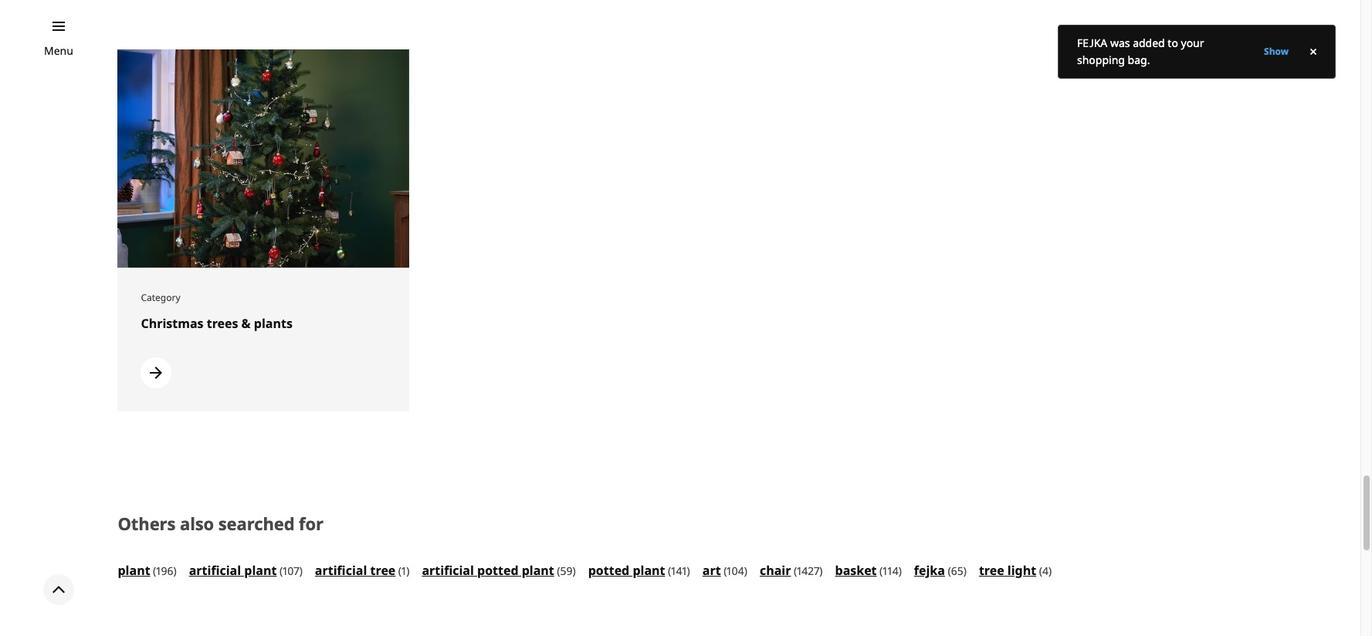 Task type: locate. For each thing, give the bounding box(es) containing it.
fejka (65)
[[914, 562, 967, 579]]

tree left "(1)"
[[370, 562, 396, 579]]

potted left (59)
[[477, 562, 519, 579]]

2 potted from the left
[[588, 562, 630, 579]]

1 horizontal spatial tree
[[979, 562, 1005, 579]]

(114)
[[880, 564, 902, 579]]

others also searched for
[[118, 512, 324, 535]]

others
[[118, 512, 176, 535]]

artificial plant link
[[189, 562, 277, 581]]

plant
[[118, 562, 150, 579], [244, 562, 277, 579], [522, 562, 554, 579], [633, 562, 665, 579]]

fejka was added to your shopping bag.
[[1077, 36, 1205, 67]]

potted
[[477, 562, 519, 579], [588, 562, 630, 579]]

2 tree from the left
[[979, 562, 1005, 579]]

artificial down others also searched for
[[189, 562, 241, 579]]

1 horizontal spatial artificial
[[315, 562, 367, 579]]

artificial right "(1)"
[[422, 562, 474, 579]]

your
[[1181, 36, 1205, 50]]

3 artificial from the left
[[422, 562, 474, 579]]

tree light link
[[979, 562, 1037, 581]]

(59)
[[557, 564, 576, 579]]

chair link
[[760, 562, 791, 581]]

artificial
[[189, 562, 241, 579], [315, 562, 367, 579], [422, 562, 474, 579]]

to
[[1168, 36, 1179, 50]]

(1)
[[398, 564, 410, 579]]

plant left (59)
[[522, 562, 554, 579]]

christmas trees & plants
[[141, 315, 293, 332]]

plant left the (141)
[[633, 562, 665, 579]]

fejka was added to your shopping bag. alert dialog
[[1058, 25, 1336, 79]]

added
[[1133, 36, 1165, 50]]

art
[[703, 562, 721, 579]]

show button
[[1264, 45, 1289, 58]]

0 horizontal spatial tree
[[370, 562, 396, 579]]

1 plant from the left
[[118, 562, 150, 579]]

2 plant from the left
[[244, 562, 277, 579]]

plant left (107) on the bottom left
[[244, 562, 277, 579]]

1 horizontal spatial potted
[[588, 562, 630, 579]]

2 horizontal spatial artificial
[[422, 562, 474, 579]]

(65)
[[948, 564, 967, 579]]

artificial tree link
[[315, 562, 396, 581]]

(196)
[[153, 564, 177, 579]]

tree left light
[[979, 562, 1005, 579]]

artificial potted plant (59)
[[422, 562, 576, 579]]

(104)
[[724, 564, 748, 579]]

light
[[1008, 562, 1037, 579]]

potted right (59)
[[588, 562, 630, 579]]

plant (196)
[[118, 562, 177, 579]]

potted plant link
[[588, 562, 665, 581]]

chair (1427)
[[760, 562, 823, 579]]

artificial right (107) on the bottom left
[[315, 562, 367, 579]]

0 horizontal spatial potted
[[477, 562, 519, 579]]

plant left (196)
[[118, 562, 150, 579]]

2 artificial from the left
[[315, 562, 367, 579]]

artificial for artificial tree
[[315, 562, 367, 579]]

trees
[[207, 315, 238, 332]]

was
[[1111, 36, 1130, 50]]

tree light (4)
[[979, 562, 1052, 579]]

tree
[[370, 562, 396, 579], [979, 562, 1005, 579]]

1 artificial from the left
[[189, 562, 241, 579]]

0 horizontal spatial artificial
[[189, 562, 241, 579]]



Task type: describe. For each thing, give the bounding box(es) containing it.
1 tree from the left
[[370, 562, 396, 579]]

fejka
[[1077, 36, 1108, 50]]

art (104)
[[703, 562, 748, 579]]

3 plant from the left
[[522, 562, 554, 579]]

christmas
[[141, 315, 204, 332]]

chair
[[760, 562, 791, 579]]

(4)
[[1039, 564, 1052, 579]]

artificial tree (1)
[[315, 562, 410, 579]]

artificial potted plant link
[[422, 562, 554, 581]]

menu
[[44, 43, 73, 58]]

for
[[299, 512, 324, 535]]

bag.
[[1128, 53, 1150, 67]]

menu button
[[44, 42, 73, 59]]

(1427)
[[794, 564, 823, 579]]

(141)
[[668, 564, 690, 579]]

plant link
[[118, 562, 150, 581]]

(107)
[[280, 564, 303, 579]]

fejka
[[914, 562, 945, 579]]

basket link
[[835, 562, 877, 581]]

basket (114)
[[835, 562, 902, 579]]

&
[[241, 315, 251, 332]]

artificial for artificial plant
[[189, 562, 241, 579]]

shopping
[[1077, 53, 1125, 67]]

show
[[1264, 45, 1289, 58]]

fejka link
[[914, 562, 945, 581]]

potted plant (141)
[[588, 562, 690, 579]]

art link
[[703, 562, 721, 581]]

artificial for artificial potted plant
[[422, 562, 474, 579]]

1 potted from the left
[[477, 562, 519, 579]]

basket
[[835, 562, 877, 579]]

4 plant from the left
[[633, 562, 665, 579]]

searched
[[218, 512, 295, 535]]

artificial plant (107)
[[189, 562, 303, 579]]

category
[[141, 291, 180, 304]]

also
[[180, 512, 214, 535]]

plants
[[254, 315, 293, 332]]



Task type: vqa. For each thing, say whether or not it's contained in the screenshot.
diners club image
no



